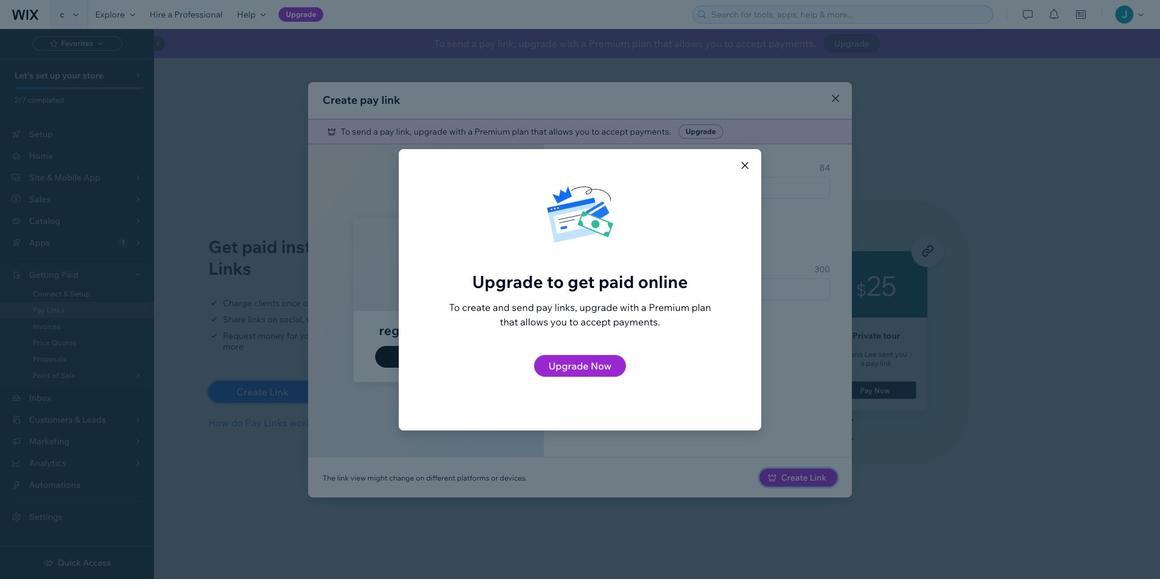 Task type: vqa. For each thing, say whether or not it's contained in the screenshot.
Project Visibility field
no



Task type: locate. For each thing, give the bounding box(es) containing it.
sidebar element
[[0, 29, 165, 579]]

None text field
[[566, 228, 695, 249]]

Search for tools, apps, help & more... field
[[708, 6, 989, 23]]

e.g., Registration fee field
[[566, 177, 826, 198]]



Task type: describe. For each thing, give the bounding box(es) containing it.
Add more details about the payment field
[[566, 279, 826, 299]]



